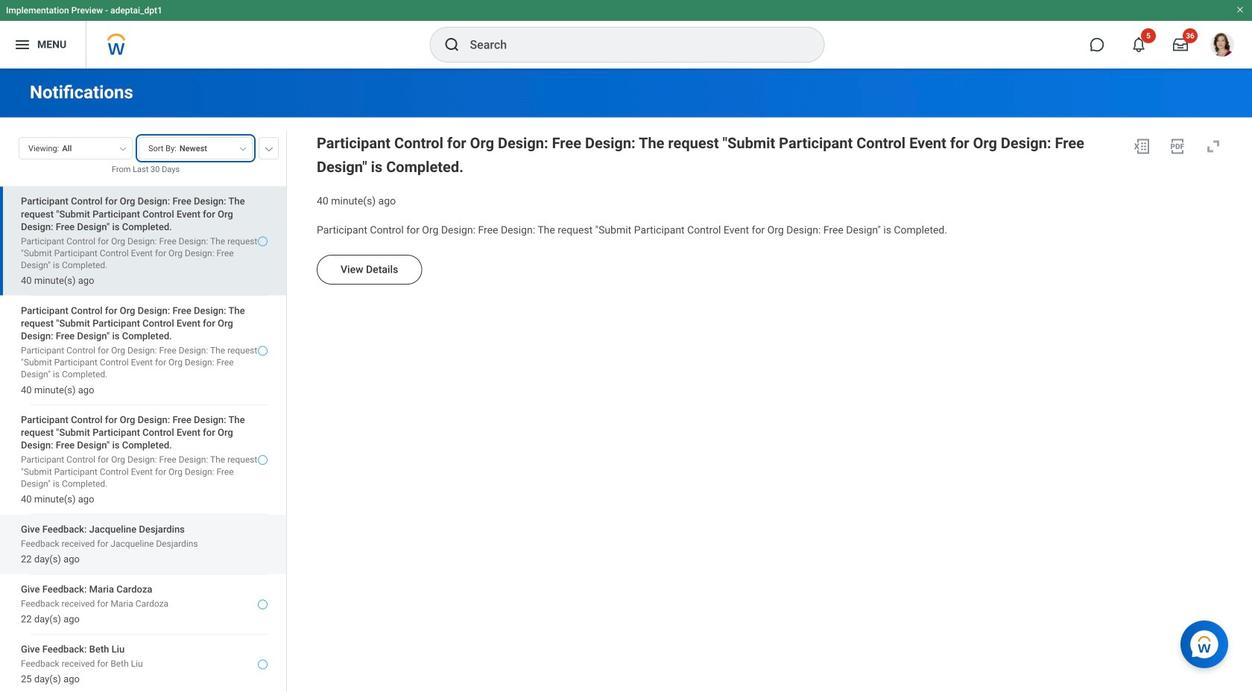 Task type: locate. For each thing, give the bounding box(es) containing it.
2 vertical spatial mark read image
[[258, 660, 268, 670]]

mark read image
[[258, 346, 268, 356], [258, 600, 268, 610], [258, 660, 268, 670]]

tab panel
[[0, 130, 286, 692]]

search image
[[443, 36, 461, 54]]

0 vertical spatial mark read image
[[258, 237, 268, 246]]

banner
[[0, 0, 1252, 69]]

inbox items list box
[[0, 186, 286, 692]]

mark read image
[[258, 237, 268, 246], [258, 455, 268, 465]]

1 vertical spatial mark read image
[[258, 455, 268, 465]]

main content
[[0, 69, 1252, 692]]

0 vertical spatial mark read image
[[258, 346, 268, 356]]

fullscreen image
[[1204, 138, 1222, 155]]

Search Workday  search field
[[470, 28, 793, 61]]

inbox large image
[[1173, 37, 1188, 52]]

region
[[317, 132, 1228, 208]]

1 vertical spatial mark read image
[[258, 600, 268, 610]]

3 mark read image from the top
[[258, 660, 268, 670]]



Task type: describe. For each thing, give the bounding box(es) containing it.
2 mark read image from the top
[[258, 455, 268, 465]]

2 mark read image from the top
[[258, 600, 268, 610]]

justify image
[[13, 36, 31, 54]]

close environment banner image
[[1236, 5, 1245, 14]]

1 mark read image from the top
[[258, 346, 268, 356]]

export to excel image
[[1133, 138, 1151, 155]]

profile logan mcneil image
[[1210, 33, 1234, 60]]

more image
[[265, 144, 274, 151]]

view printable version (pdf) image
[[1169, 138, 1187, 155]]

1 mark read image from the top
[[258, 237, 268, 246]]

notifications large image
[[1131, 37, 1146, 52]]



Task type: vqa. For each thing, say whether or not it's contained in the screenshot.
the bottom EXT LINK 'icon'
no



